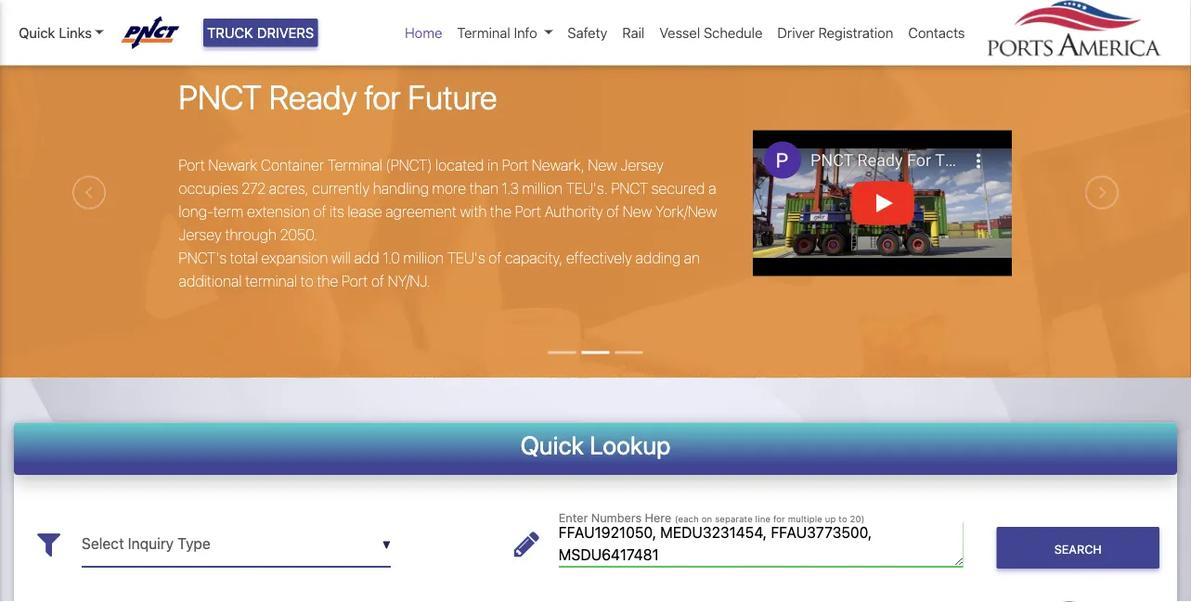 Task type: locate. For each thing, give the bounding box(es) containing it.
for inside enter numbers here (each on separate line for multiple up to 20)
[[774, 514, 786, 525]]

pnct right teu's.
[[612, 180, 649, 198]]

pnct's
[[179, 250, 227, 268]]

0 vertical spatial terminal
[[457, 25, 511, 41]]

vessel schedule
[[660, 25, 763, 41]]

extension
[[247, 204, 310, 221]]

quick
[[19, 25, 55, 41], [521, 431, 584, 461]]

1.3
[[502, 180, 519, 198]]

of
[[314, 204, 327, 221], [607, 204, 620, 221], [489, 250, 502, 268], [372, 273, 385, 291]]

0 vertical spatial million
[[522, 180, 563, 198]]

vessel
[[660, 25, 701, 41]]

jersey up pnct's
[[179, 227, 222, 244]]

0 horizontal spatial pnct
[[179, 77, 262, 117]]

1 horizontal spatial quick
[[521, 431, 584, 461]]

located
[[436, 157, 484, 175]]

million up ny/nj.
[[404, 250, 444, 268]]

to
[[301, 273, 314, 291], [839, 514, 848, 525]]

0 horizontal spatial terminal
[[328, 157, 383, 175]]

terminal inside port newark container terminal (pnct) located in port newark, new jersey occupies 272 acres, currently handling more than 1.3 million teu's.                                 pnct secured a long-term extension of its lease agreement with the port authority of new york/new jersey through 2050. pnct's total expansion will add 1.0 million teu's of capacity,                                 effectively adding an additional terminal to the port of ny/nj.
[[328, 157, 383, 175]]

here
[[645, 512, 672, 526]]

an
[[684, 250, 701, 268]]

through
[[225, 227, 277, 244]]

ready
[[269, 77, 357, 117]]

1 vertical spatial for
[[774, 514, 786, 525]]

the
[[491, 204, 512, 221], [317, 273, 338, 291]]

▼
[[383, 540, 391, 553]]

1 vertical spatial new
[[623, 204, 652, 221]]

jersey up 'secured'
[[621, 157, 664, 175]]

port right in
[[502, 157, 529, 175]]

port newark container terminal (pnct) located in port newark, new jersey occupies 272 acres, currently handling more than 1.3 million teu's.                                 pnct secured a long-term extension of its lease agreement with the port authority of new york/new jersey through 2050. pnct's total expansion will add 1.0 million teu's of capacity,                                 effectively adding an additional terminal to the port of ny/nj.
[[179, 157, 718, 291]]

of right teu's
[[489, 250, 502, 268]]

secured
[[652, 180, 706, 198]]

1 horizontal spatial terminal
[[457, 25, 511, 41]]

jersey
[[621, 157, 664, 175], [179, 227, 222, 244]]

schedule
[[704, 25, 763, 41]]

1 horizontal spatial million
[[522, 180, 563, 198]]

1 vertical spatial pnct
[[612, 180, 649, 198]]

1 vertical spatial to
[[839, 514, 848, 525]]

add
[[354, 250, 380, 268]]

0 vertical spatial the
[[491, 204, 512, 221]]

1 horizontal spatial pnct
[[612, 180, 649, 198]]

terminal
[[245, 273, 297, 291]]

separate
[[715, 514, 753, 525]]

quick up "enter"
[[521, 431, 584, 461]]

1 vertical spatial quick
[[521, 431, 584, 461]]

1 vertical spatial jersey
[[179, 227, 222, 244]]

million down newark,
[[522, 180, 563, 198]]

0 vertical spatial to
[[301, 273, 314, 291]]

0 vertical spatial quick
[[19, 25, 55, 41]]

0 horizontal spatial jersey
[[179, 227, 222, 244]]

info
[[514, 25, 538, 41]]

quick left links
[[19, 25, 55, 41]]

for right line
[[774, 514, 786, 525]]

new
[[588, 157, 618, 175], [623, 204, 652, 221]]

1 horizontal spatial jersey
[[621, 157, 664, 175]]

0 horizontal spatial new
[[588, 157, 618, 175]]

numbers
[[592, 512, 642, 526]]

quick links link
[[19, 22, 104, 43]]

line
[[756, 514, 771, 525]]

0 horizontal spatial for
[[365, 77, 401, 117]]

pnct down truck
[[179, 77, 262, 117]]

quick links
[[19, 25, 92, 41]]

currently
[[312, 180, 370, 198]]

None text field
[[82, 523, 391, 568]]

2050.
[[280, 227, 318, 244]]

to down expansion
[[301, 273, 314, 291]]

multiple
[[788, 514, 823, 525]]

the down will
[[317, 273, 338, 291]]

None text field
[[559, 523, 964, 568]]

truck
[[207, 25, 253, 41]]

pnct
[[179, 77, 262, 117], [612, 180, 649, 198]]

new up teu's.
[[588, 157, 618, 175]]

1 vertical spatial the
[[317, 273, 338, 291]]

agreement
[[386, 204, 457, 221]]

1 horizontal spatial the
[[491, 204, 512, 221]]

new down 'secured'
[[623, 204, 652, 221]]

272
[[242, 180, 266, 198]]

0 horizontal spatial to
[[301, 273, 314, 291]]

handling
[[373, 180, 429, 198]]

alert
[[0, 0, 1192, 8]]

terminal up currently in the left top of the page
[[328, 157, 383, 175]]

contacts link
[[902, 15, 973, 51]]

pnct ready for future
[[179, 77, 498, 117]]

truck drivers link
[[204, 19, 318, 47]]

1 vertical spatial terminal
[[328, 157, 383, 175]]

the down '1.3'
[[491, 204, 512, 221]]

for right 'ready'
[[365, 77, 401, 117]]

0 horizontal spatial the
[[317, 273, 338, 291]]

port
[[179, 157, 205, 175], [502, 157, 529, 175], [515, 204, 542, 221], [342, 273, 368, 291]]

terminal info
[[457, 25, 538, 41]]

quick for quick lookup
[[521, 431, 584, 461]]

1 horizontal spatial for
[[774, 514, 786, 525]]

search button
[[997, 528, 1160, 570]]

1 horizontal spatial to
[[839, 514, 848, 525]]

for
[[365, 77, 401, 117], [774, 514, 786, 525]]

a
[[709, 180, 717, 198]]

with
[[460, 204, 487, 221]]

pnct ready for future image
[[0, 8, 1192, 483]]

rail link
[[615, 15, 652, 51]]

of left its
[[314, 204, 327, 221]]

0 vertical spatial jersey
[[621, 157, 664, 175]]

contacts
[[909, 25, 966, 41]]

to inside enter numbers here (each on separate line for multiple up to 20)
[[839, 514, 848, 525]]

million
[[522, 180, 563, 198], [404, 250, 444, 268]]

to right up
[[839, 514, 848, 525]]

quick for quick links
[[19, 25, 55, 41]]

20)
[[851, 514, 865, 525]]

0 vertical spatial for
[[365, 77, 401, 117]]

long-
[[179, 204, 214, 221]]

on
[[702, 514, 713, 525]]

terminal left info
[[457, 25, 511, 41]]

0 horizontal spatial quick
[[19, 25, 55, 41]]

newark
[[209, 157, 258, 175]]

0 horizontal spatial million
[[404, 250, 444, 268]]

terminal
[[457, 25, 511, 41], [328, 157, 383, 175]]

search
[[1055, 543, 1103, 557]]



Task type: vqa. For each thing, say whether or not it's contained in the screenshot.
Generates:
no



Task type: describe. For each thing, give the bounding box(es) containing it.
safety link
[[561, 15, 615, 51]]

driver registration
[[778, 25, 894, 41]]

(pnct)
[[386, 157, 432, 175]]

vessel schedule link
[[652, 15, 771, 51]]

of down teu's.
[[607, 204, 620, 221]]

driver
[[778, 25, 815, 41]]

lease
[[348, 204, 382, 221]]

future
[[408, 77, 498, 117]]

capacity,
[[505, 250, 563, 268]]

in
[[488, 157, 499, 175]]

home
[[405, 25, 443, 41]]

port down '1.3'
[[515, 204, 542, 221]]

0 vertical spatial new
[[588, 157, 618, 175]]

1 vertical spatial million
[[404, 250, 444, 268]]

home link
[[398, 15, 450, 51]]

total
[[230, 250, 258, 268]]

ny/nj.
[[388, 273, 431, 291]]

additional
[[179, 273, 242, 291]]

enter
[[559, 512, 588, 526]]

1 horizontal spatial new
[[623, 204, 652, 221]]

occupies
[[179, 180, 239, 198]]

driver registration link
[[771, 15, 902, 51]]

teu's
[[448, 250, 486, 268]]

rail
[[623, 25, 645, 41]]

will
[[332, 250, 351, 268]]

container
[[261, 157, 325, 175]]

acres,
[[269, 180, 309, 198]]

links
[[59, 25, 92, 41]]

of down add
[[372, 273, 385, 291]]

truck drivers
[[207, 25, 314, 41]]

adding
[[636, 250, 681, 268]]

quick lookup
[[521, 431, 671, 461]]

lookup
[[590, 431, 671, 461]]

to inside port newark container terminal (pnct) located in port newark, new jersey occupies 272 acres, currently handling more than 1.3 million teu's.                                 pnct secured a long-term extension of its lease agreement with the port authority of new york/new jersey through 2050. pnct's total expansion will add 1.0 million teu's of capacity,                                 effectively adding an additional terminal to the port of ny/nj.
[[301, 273, 314, 291]]

(each
[[675, 514, 699, 525]]

1.0
[[383, 250, 400, 268]]

term
[[214, 204, 244, 221]]

up
[[826, 514, 837, 525]]

york/new
[[656, 204, 718, 221]]

newark,
[[532, 157, 585, 175]]

0 vertical spatial pnct
[[179, 77, 262, 117]]

its
[[330, 204, 344, 221]]

safety
[[568, 25, 608, 41]]

than
[[470, 180, 499, 198]]

port down add
[[342, 273, 368, 291]]

authority
[[545, 204, 603, 221]]

registration
[[819, 25, 894, 41]]

pnct inside port newark container terminal (pnct) located in port newark, new jersey occupies 272 acres, currently handling more than 1.3 million teu's.                                 pnct secured a long-term extension of its lease agreement with the port authority of new york/new jersey through 2050. pnct's total expansion will add 1.0 million teu's of capacity,                                 effectively adding an additional terminal to the port of ny/nj.
[[612, 180, 649, 198]]

drivers
[[257, 25, 314, 41]]

more
[[432, 180, 466, 198]]

effectively
[[567, 250, 633, 268]]

teu's.
[[567, 180, 608, 198]]

terminal info link
[[450, 15, 561, 51]]

expansion
[[261, 250, 328, 268]]

enter numbers here (each on separate line for multiple up to 20)
[[559, 512, 865, 526]]

port up occupies
[[179, 157, 205, 175]]



